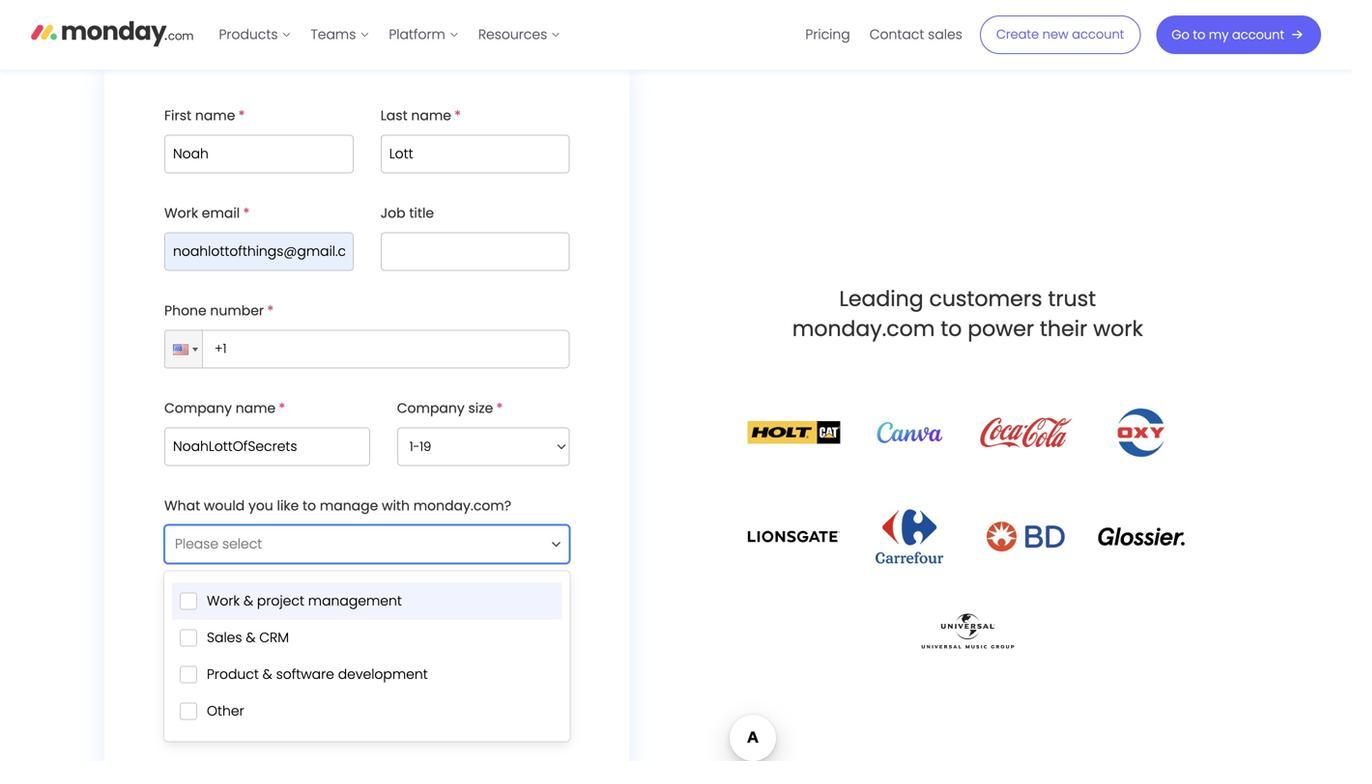 Task type: vqa. For each thing, say whether or not it's contained in the screenshot.
Customer Experience to the bottom
no



Task type: describe. For each thing, give the bounding box(es) containing it.
company for company name
[[164, 399, 232, 418]]

holtcat image
[[747, 421, 840, 444]]

select
[[222, 535, 262, 554]]

platform
[[389, 25, 445, 44]]

customers
[[929, 284, 1042, 314]]

to for what would you like to manage with monday.com?
[[303, 497, 316, 516]]

contact sales button
[[860, 19, 972, 50]]

leading customers trust monday.com to power their work
[[792, 284, 1143, 344]]

phone number
[[164, 301, 264, 320]]

& for product
[[263, 665, 272, 684]]

How can our team help you? text field
[[164, 623, 570, 725]]

sales
[[928, 25, 962, 44]]

main element
[[209, 0, 1321, 70]]

product & software development
[[207, 665, 428, 684]]

monday.com?
[[413, 497, 511, 516]]

glossier image
[[1095, 527, 1188, 547]]

work
[[1093, 314, 1143, 344]]

work & project management
[[207, 592, 402, 611]]

carrefour image
[[876, 510, 944, 564]]

first name
[[164, 106, 235, 125]]

pricing
[[805, 25, 850, 44]]

software
[[276, 665, 334, 684]]

monday.com logo image
[[31, 13, 194, 53]]

go to my account
[[1172, 26, 1284, 43]]

sales & crm
[[207, 629, 289, 647]]

& for work
[[244, 592, 253, 611]]

create
[[996, 26, 1039, 43]]

sales
[[207, 629, 242, 647]]

title
[[409, 204, 434, 223]]

their
[[1040, 314, 1087, 344]]

work email
[[164, 204, 240, 223]]

please select
[[175, 535, 262, 554]]

products
[[219, 25, 278, 44]]

work for work & project management
[[207, 592, 240, 611]]

& for sales
[[246, 629, 256, 647]]

crm
[[259, 629, 289, 647]]

pricing link
[[796, 19, 860, 50]]

last
[[381, 106, 408, 125]]

Company name text field
[[164, 428, 370, 466]]

phone
[[164, 301, 206, 320]]

how can our team help you?
[[164, 594, 358, 613]]

job
[[381, 204, 406, 223]]

manage
[[320, 497, 378, 516]]

go to my account button
[[1156, 15, 1321, 54]]

contact sales
[[869, 25, 962, 44]]

united states: + 1 image
[[192, 348, 198, 352]]

other
[[207, 702, 244, 721]]

last name
[[381, 106, 451, 125]]

Last name text field
[[381, 135, 570, 173]]



Task type: locate. For each thing, give the bounding box(es) containing it.
1 vertical spatial work
[[207, 592, 240, 611]]

oxy image
[[1113, 406, 1170, 460]]

number
[[210, 301, 264, 320]]

name for company name
[[236, 399, 276, 418]]

how
[[164, 594, 193, 613]]

& right product
[[263, 665, 272, 684]]

management
[[308, 592, 402, 611]]

2 list from the left
[[796, 0, 972, 70]]

our
[[227, 594, 249, 613]]

& left project
[[244, 592, 253, 611]]

to right go
[[1193, 26, 1205, 43]]

&
[[244, 592, 253, 611], [246, 629, 256, 647], [263, 665, 272, 684]]

to right like at the bottom left of page
[[303, 497, 316, 516]]

name for first name
[[195, 106, 235, 125]]

work for work email
[[164, 204, 198, 223]]

resources link
[[469, 19, 570, 50]]

to inside leading customers trust monday.com to power their work
[[941, 314, 962, 344]]

1 (702) 123-4567 telephone field
[[198, 330, 570, 369]]

list containing products
[[209, 0, 570, 70]]

what
[[164, 497, 200, 516]]

company left the size
[[397, 399, 465, 418]]

to inside button
[[1193, 26, 1205, 43]]

name for last name
[[411, 106, 451, 125]]

company for company size
[[397, 399, 465, 418]]

Work email email field
[[164, 232, 353, 271]]

company size
[[397, 399, 493, 418]]

1 horizontal spatial list
[[796, 0, 972, 70]]

products link
[[209, 19, 301, 50]]

1 horizontal spatial work
[[207, 592, 240, 611]]

0 vertical spatial &
[[244, 592, 253, 611]]

create new account
[[996, 26, 1124, 43]]

create new account button
[[980, 15, 1141, 54]]

coca cola image
[[979, 407, 1072, 458]]

2 horizontal spatial to
[[1193, 26, 1205, 43]]

Job title text field
[[381, 232, 570, 271]]

0 vertical spatial work
[[164, 204, 198, 223]]

monday.com
[[792, 314, 935, 344]]

to for leading customers trust monday.com to power their work
[[941, 314, 962, 344]]

development
[[338, 665, 428, 684]]

1 vertical spatial to
[[941, 314, 962, 344]]

account
[[1072, 26, 1124, 43], [1232, 26, 1284, 43]]

would
[[204, 497, 245, 516]]

size
[[468, 399, 493, 418]]

like
[[277, 497, 299, 516]]

please
[[175, 535, 219, 554]]

name right last
[[411, 106, 451, 125]]

1 horizontal spatial to
[[941, 314, 962, 344]]

you
[[248, 497, 273, 516]]

teams link
[[301, 19, 379, 50]]

2 company from the left
[[397, 399, 465, 418]]

2 vertical spatial to
[[303, 497, 316, 516]]

0 horizontal spatial work
[[164, 204, 198, 223]]

1 horizontal spatial account
[[1232, 26, 1284, 43]]

universal music group image
[[921, 614, 1014, 649]]

0 horizontal spatial company
[[164, 399, 232, 418]]

lionsgate image
[[747, 525, 840, 549]]

teams
[[311, 25, 356, 44]]

to
[[1193, 26, 1205, 43], [941, 314, 962, 344], [303, 497, 316, 516]]

with
[[382, 497, 410, 516]]

go
[[1172, 26, 1190, 43]]

0 horizontal spatial account
[[1072, 26, 1124, 43]]

name right first
[[195, 106, 235, 125]]

account inside button
[[1232, 26, 1284, 43]]

new
[[1042, 26, 1068, 43]]

0 vertical spatial to
[[1193, 26, 1205, 43]]

name
[[195, 106, 235, 125], [411, 106, 451, 125], [236, 399, 276, 418]]

to down customers
[[941, 314, 962, 344]]

work up sales
[[207, 592, 240, 611]]

what would you like to manage with monday.com?
[[164, 497, 511, 516]]

& left crm
[[246, 629, 256, 647]]

company name
[[164, 399, 276, 418]]

help
[[293, 594, 322, 613]]

power
[[968, 314, 1034, 344]]

account inside button
[[1072, 26, 1124, 43]]

resources
[[478, 25, 547, 44]]

product
[[207, 665, 259, 684]]

my
[[1209, 26, 1229, 43]]

work left the email
[[164, 204, 198, 223]]

can
[[197, 594, 223, 613]]

trust
[[1048, 284, 1096, 314]]

2 vertical spatial &
[[263, 665, 272, 684]]

leading
[[839, 284, 924, 314]]

contact
[[869, 25, 924, 44]]

account right new
[[1072, 26, 1124, 43]]

work inside what would you like to manage with monday.com? element
[[207, 592, 240, 611]]

1 horizontal spatial company
[[397, 399, 465, 418]]

list containing pricing
[[796, 0, 972, 70]]

project
[[257, 592, 304, 611]]

1 company from the left
[[164, 399, 232, 418]]

team
[[253, 594, 289, 613]]

account right my
[[1232, 26, 1284, 43]]

0 horizontal spatial list
[[209, 0, 570, 70]]

company
[[164, 399, 232, 418], [397, 399, 465, 418]]

job title
[[381, 204, 434, 223]]

1 vertical spatial &
[[246, 629, 256, 647]]

platform link
[[379, 19, 469, 50]]

name up company name text box at the bottom of the page
[[236, 399, 276, 418]]

what would you like to manage with monday.com? element
[[164, 525, 570, 742]]

you?
[[326, 594, 358, 613]]

email
[[202, 204, 240, 223]]

1 list from the left
[[209, 0, 570, 70]]

canva image
[[863, 422, 956, 444]]

work
[[164, 204, 198, 223], [207, 592, 240, 611]]

bd image
[[979, 515, 1072, 559]]

list
[[209, 0, 570, 70], [796, 0, 972, 70]]

0 horizontal spatial to
[[303, 497, 316, 516]]

first
[[164, 106, 191, 125]]

company down the united states: + 1 image
[[164, 399, 232, 418]]

First name text field
[[164, 135, 353, 173]]



